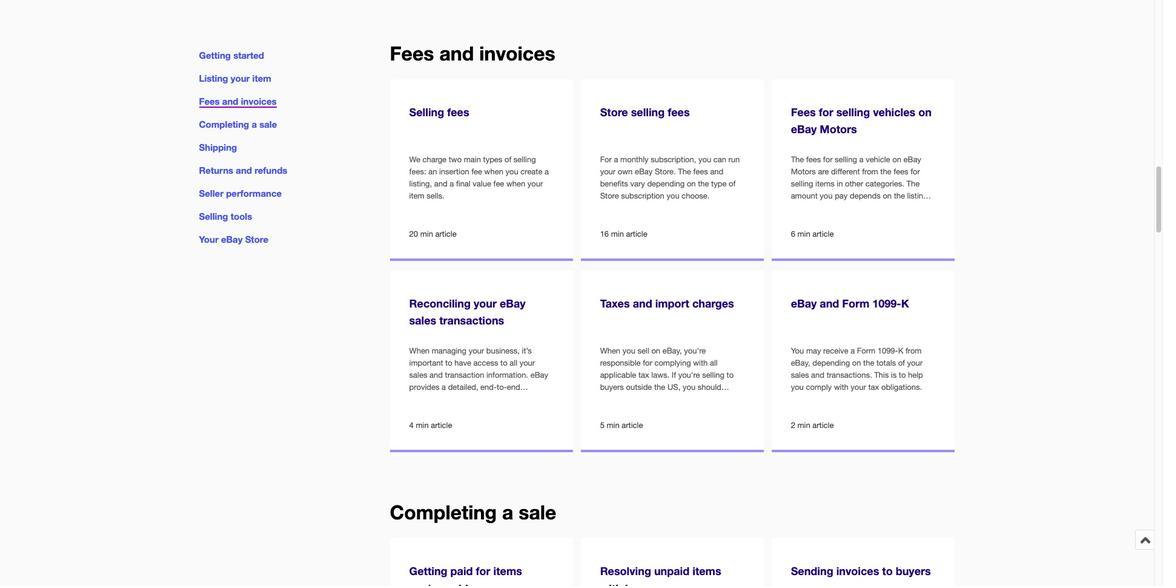 Task type: vqa. For each thing, say whether or not it's contained in the screenshot.


Task type: locate. For each thing, give the bounding box(es) containing it.
when inside when you sell on ebay, you're responsible for complying with all applicable tax laws. if you're selling to buyers outside the us, you should inform them about the potential import charges they'll need to pay when they receive their item.
[[697, 407, 716, 416]]

with down transactions.
[[834, 383, 849, 392]]

your down create
[[528, 179, 543, 188]]

article for fees for selling vehicles on ebay motors
[[813, 230, 834, 239]]

selling inside when managing your business, it's important to have access to all your sales and transaction information. ebay provides a detailed, end-to-end breakdown of all your selling activity, so you can make sure your internal records are accurate and up to date.
[[487, 395, 510, 404]]

with down resolving
[[600, 582, 622, 586]]

a right for in the top right of the page
[[614, 155, 618, 164]]

getting up "you've"
[[409, 565, 447, 578]]

article down make
[[431, 421, 452, 430]]

min right "5" on the bottom right of the page
[[607, 421, 620, 430]]

1 when from the left
[[409, 346, 430, 355]]

the inside for a monthly subscription, you can run your own ebay store. the fees and benefits vary depending on the type of store subscription you choose.
[[698, 179, 709, 188]]

0 vertical spatial getting
[[199, 50, 231, 61]]

you left choose.
[[667, 191, 680, 200]]

of inside for a monthly subscription, you can run your own ebay store. the fees and benefits vary depending on the type of store subscription you choose.
[[729, 179, 736, 188]]

and inside we charge two main types of selling fees: an insertion fee when you create a listing, and a final value fee when your item sells.
[[434, 179, 448, 188]]

fees:
[[409, 167, 426, 176]]

20
[[409, 230, 418, 239]]

information.
[[486, 371, 528, 380]]

0 vertical spatial listing
[[907, 191, 928, 200]]

2 vertical spatial invoices
[[836, 565, 879, 578]]

fees inside for a monthly subscription, you can run your own ebay store. the fees and benefits vary depending on the type of store subscription you choose.
[[693, 167, 708, 176]]

2 horizontal spatial when
[[697, 407, 716, 416]]

getting paid for items you've sold
[[409, 565, 522, 586]]

ebay and form 1099-k
[[791, 297, 909, 310]]

important
[[409, 358, 443, 367]]

completing a sale up "getting paid for items you've sold" link
[[390, 501, 556, 524]]

1 horizontal spatial all
[[510, 358, 517, 367]]

package down amount
[[791, 203, 821, 212]]

basic,
[[873, 203, 894, 212]]

1 vertical spatial form
[[857, 346, 876, 355]]

them
[[625, 395, 643, 404]]

receive left their
[[600, 419, 625, 428]]

1 horizontal spatial depending
[[813, 358, 850, 367]]

you inside when managing your business, it's important to have access to all your sales and transaction information. ebay provides a detailed, end-to-end breakdown of all your selling activity, so you can make sure your internal records are accurate and up to date.
[[409, 407, 422, 416]]

1 vertical spatial depending
[[813, 358, 850, 367]]

1 vertical spatial are
[[409, 419, 420, 428]]

0 vertical spatial form
[[842, 297, 870, 310]]

on inside when you sell on ebay, you're responsible for complying with all applicable tax laws. if you're selling to buyers outside the us, you should inform them about the potential import charges they'll need to pay when they receive their item.
[[652, 346, 660, 355]]

min for fees for selling vehicles on ebay motors
[[798, 230, 810, 239]]

item down listing,
[[409, 191, 425, 200]]

items inside the fees for selling a vehicle on ebay motors are different from the fees for selling items in other categories. the amount you pay depends on the listing package you choose – basic, premium, or plus. each listing package offers different levels of bundled features for a set fee.
[[816, 179, 835, 188]]

motors inside the fees for selling a vehicle on ebay motors are different from the fees for selling items in other categories. the amount you pay depends on the listing package you choose – basic, premium, or plus. each listing package offers different levels of bundled features for a set fee.
[[791, 167, 816, 176]]

on up transactions.
[[852, 358, 861, 367]]

0 horizontal spatial charges
[[600, 407, 628, 416]]

selling up charge
[[409, 106, 444, 119]]

your up up
[[478, 407, 494, 416]]

all down detailed,
[[460, 395, 468, 404]]

charges
[[692, 297, 734, 310], [600, 407, 628, 416]]

min right 2
[[798, 421, 810, 430]]

k inside you may receive a form 1099-k from ebay, depending on the totals of your sales and transactions. this is to help you comply with your tax obligations.
[[898, 346, 904, 355]]

pay down in
[[835, 191, 848, 200]]

2 vertical spatial store
[[245, 234, 268, 245]]

0 horizontal spatial the
[[678, 167, 691, 176]]

2 vertical spatial buyers
[[625, 582, 660, 586]]

selling tools
[[199, 211, 252, 222]]

you may receive a form 1099-k from ebay, depending on the totals of your sales and transactions. this is to help you comply with your tax obligations.
[[791, 346, 923, 392]]

reconciling
[[409, 297, 471, 310]]

selling up should at right
[[702, 371, 725, 380]]

of right types
[[505, 155, 512, 164]]

1 horizontal spatial the
[[791, 155, 804, 164]]

store.
[[655, 167, 676, 176]]

min for reconciling your ebay sales transactions
[[416, 421, 429, 430]]

article right the 16
[[626, 230, 647, 239]]

amount
[[791, 191, 818, 200]]

1 horizontal spatial buyers
[[625, 582, 660, 586]]

selling for selling fees
[[409, 106, 444, 119]]

a down 'premium,'
[[926, 228, 930, 237]]

0 vertical spatial can
[[714, 155, 726, 164]]

all up should at right
[[710, 358, 718, 367]]

activity,
[[512, 395, 538, 404]]

when inside when managing your business, it's important to have access to all your sales and transaction information. ebay provides a detailed, end-to-end breakdown of all your selling activity, so you can make sure your internal records are accurate and up to date.
[[409, 346, 430, 355]]

when
[[409, 346, 430, 355], [600, 346, 620, 355]]

when down types
[[484, 167, 503, 176]]

tax inside when you sell on ebay, you're responsible for complying with all applicable tax laws. if you're selling to buyers outside the us, you should inform them about the potential import charges they'll need to pay when they receive their item.
[[639, 371, 649, 380]]

0 vertical spatial item
[[252, 73, 271, 84]]

listing,
[[409, 179, 432, 188]]

when inside when you sell on ebay, you're responsible for complying with all applicable tax laws. if you're selling to buyers outside the us, you should inform them about the potential import charges they'll need to pay when they receive their item.
[[600, 346, 620, 355]]

of right levels
[[844, 228, 851, 237]]

2 horizontal spatial fees
[[791, 106, 816, 119]]

different down plus.
[[791, 228, 820, 237]]

receive right "may" at the bottom
[[823, 346, 849, 355]]

a up transactions.
[[851, 346, 855, 355]]

from inside you may receive a form 1099-k from ebay, depending on the totals of your sales and transactions. this is to help you comply with your tax obligations.
[[906, 346, 922, 355]]

from
[[862, 167, 878, 176], [906, 346, 922, 355]]

to inside you may receive a form 1099-k from ebay, depending on the totals of your sales and transactions. this is to help you comply with your tax obligations.
[[899, 371, 906, 380]]

of inside the fees for selling a vehicle on ebay motors are different from the fees for selling items in other categories. the amount you pay depends on the listing package you choose – basic, premium, or plus. each listing package offers different levels of bundled features for a set fee.
[[844, 228, 851, 237]]

1 vertical spatial can
[[424, 407, 437, 416]]

unpaid
[[654, 565, 690, 578]]

0 vertical spatial package
[[791, 203, 821, 212]]

0 horizontal spatial invoices
[[241, 96, 277, 107]]

create
[[521, 167, 543, 176]]

outside
[[626, 383, 652, 392]]

1 vertical spatial the
[[678, 167, 691, 176]]

a
[[252, 119, 257, 130], [614, 155, 618, 164], [859, 155, 864, 164], [545, 167, 549, 176], [450, 179, 454, 188], [926, 228, 930, 237], [851, 346, 855, 355], [442, 383, 446, 392], [502, 501, 513, 524]]

the up choose.
[[698, 179, 709, 188]]

article right 20
[[435, 230, 457, 239]]

pay inside the fees for selling a vehicle on ebay motors are different from the fees for selling items in other categories. the amount you pay depends on the listing package you choose – basic, premium, or plus. each listing package offers different levels of bundled features for a set fee.
[[835, 191, 848, 200]]

0 vertical spatial completing
[[199, 119, 249, 130]]

type
[[711, 179, 727, 188]]

0 vertical spatial fees and invoices
[[390, 42, 555, 65]]

0 vertical spatial tax
[[639, 371, 649, 380]]

ebay, down you
[[791, 358, 810, 367]]

you're right if
[[678, 371, 700, 380]]

fees and invoices
[[390, 42, 555, 65], [199, 96, 277, 107]]

0 horizontal spatial ebay,
[[663, 346, 682, 355]]

on right 'sell'
[[652, 346, 660, 355]]

0 horizontal spatial tax
[[639, 371, 649, 380]]

shipping link
[[199, 142, 237, 153]]

tax down this
[[868, 383, 879, 392]]

0 vertical spatial depending
[[647, 179, 685, 188]]

0 vertical spatial pay
[[835, 191, 848, 200]]

1 vertical spatial completing a sale
[[390, 501, 556, 524]]

the up 'premium,'
[[907, 179, 920, 188]]

your down it's
[[520, 358, 535, 367]]

your ebay store
[[199, 234, 268, 245]]

your ebay store link
[[199, 234, 268, 245]]

vary
[[630, 179, 645, 188]]

buyers
[[600, 383, 624, 392], [896, 565, 931, 578], [625, 582, 660, 586]]

1 vertical spatial listing
[[840, 215, 860, 225]]

1 horizontal spatial motors
[[820, 123, 857, 136]]

managing
[[432, 346, 467, 355]]

item inside we charge two main types of selling fees: an insertion fee when you create a listing, and a final value fee when your item sells.
[[409, 191, 425, 200]]

article
[[435, 230, 457, 239], [626, 230, 647, 239], [813, 230, 834, 239], [431, 421, 452, 430], [622, 421, 643, 430], [813, 421, 834, 430]]

the up amount
[[791, 155, 804, 164]]

store down benefits
[[600, 191, 619, 200]]

pay down potential
[[682, 407, 695, 416]]

1 vertical spatial package
[[863, 215, 893, 225]]

2 horizontal spatial the
[[907, 179, 920, 188]]

0 vertical spatial motors
[[820, 123, 857, 136]]

we charge two main types of selling fees: an insertion fee when you create a listing, and a final value fee when your item sells.
[[409, 155, 549, 200]]

can inside when managing your business, it's important to have access to all your sales and transaction information. ebay provides a detailed, end-to-end breakdown of all your selling activity, so you can make sure your internal records are accurate and up to date.
[[424, 407, 437, 416]]

2 vertical spatial with
[[600, 582, 622, 586]]

getting paid for items you've sold link
[[390, 539, 573, 586]]

0 vertical spatial selling
[[409, 106, 444, 119]]

a up breakdown
[[442, 383, 446, 392]]

you up the 4
[[409, 407, 422, 416]]

items right unpaid
[[693, 565, 721, 578]]

access
[[474, 358, 498, 367]]

article right 2
[[813, 421, 834, 430]]

of inside you may receive a form 1099-k from ebay, depending on the totals of your sales and transactions. this is to help you comply with your tax obligations.
[[898, 358, 905, 367]]

0 vertical spatial you're
[[684, 346, 706, 355]]

fee.
[[804, 240, 817, 249]]

of right totals at bottom right
[[898, 358, 905, 367]]

0 vertical spatial when
[[484, 167, 503, 176]]

article down they'll
[[622, 421, 643, 430]]

item
[[252, 73, 271, 84], [409, 191, 425, 200]]

1 vertical spatial 1099-
[[878, 346, 898, 355]]

vehicle
[[866, 155, 890, 164]]

ebay inside when managing your business, it's important to have access to all your sales and transaction information. ebay provides a detailed, end-to-end breakdown of all your selling activity, so you can make sure your internal records are accurate and up to date.
[[531, 371, 548, 380]]

you're up complying
[[684, 346, 706, 355]]

sales up comply
[[791, 371, 809, 380]]

potential
[[680, 395, 711, 404]]

invoices
[[479, 42, 555, 65], [241, 96, 277, 107], [836, 565, 879, 578]]

store
[[600, 106, 628, 119], [600, 191, 619, 200], [245, 234, 268, 245]]

ebay, inside you may receive a form 1099-k from ebay, depending on the totals of your sales and transactions. this is to help you comply with your tax obligations.
[[791, 358, 810, 367]]

2 horizontal spatial all
[[710, 358, 718, 367]]

0 horizontal spatial buyers
[[600, 383, 624, 392]]

when for taxes and import charges
[[600, 346, 620, 355]]

0 horizontal spatial completing a sale
[[199, 119, 277, 130]]

all for taxes and import charges
[[710, 358, 718, 367]]

min right 6
[[798, 230, 810, 239]]

1 horizontal spatial ebay,
[[791, 358, 810, 367]]

your up 'help'
[[907, 358, 923, 367]]

0 horizontal spatial with
[[600, 582, 622, 586]]

sales down reconciling
[[409, 314, 436, 327]]

min
[[420, 230, 433, 239], [611, 230, 624, 239], [798, 230, 810, 239], [416, 421, 429, 430], [607, 421, 620, 430], [798, 421, 810, 430]]

0 vertical spatial import
[[655, 297, 689, 310]]

1 vertical spatial pay
[[682, 407, 695, 416]]

0 horizontal spatial when
[[409, 346, 430, 355]]

tax
[[639, 371, 649, 380], [868, 383, 879, 392]]

article for reconciling your ebay sales transactions
[[431, 421, 452, 430]]

0 horizontal spatial item
[[252, 73, 271, 84]]

items left in
[[816, 179, 835, 188]]

1 horizontal spatial selling
[[409, 106, 444, 119]]

and
[[439, 42, 474, 65], [222, 96, 238, 107], [236, 165, 252, 176], [710, 167, 724, 176], [434, 179, 448, 188], [633, 297, 652, 310], [820, 297, 839, 310], [430, 371, 443, 380], [811, 371, 825, 380], [455, 419, 469, 428]]

1 horizontal spatial different
[[831, 167, 860, 176]]

1 vertical spatial invoices
[[241, 96, 277, 107]]

buyers inside resolving unpaid items with buyers
[[625, 582, 660, 586]]

depending
[[647, 179, 685, 188], [813, 358, 850, 367]]

1 vertical spatial when
[[506, 179, 525, 188]]

1 vertical spatial charges
[[600, 407, 628, 416]]

1 vertical spatial with
[[834, 383, 849, 392]]

1 horizontal spatial completing
[[390, 501, 497, 524]]

monthly
[[620, 155, 649, 164]]

2 vertical spatial the
[[907, 179, 920, 188]]

20 min article
[[409, 230, 457, 239]]

sales inside you may receive a form 1099-k from ebay, depending on the totals of your sales and transactions. this is to help you comply with your tax obligations.
[[791, 371, 809, 380]]

1 vertical spatial buyers
[[896, 565, 931, 578]]

2 horizontal spatial buyers
[[896, 565, 931, 578]]

invoices inside sending invoices to buyers link
[[836, 565, 879, 578]]

the
[[880, 167, 892, 176], [698, 179, 709, 188], [894, 191, 905, 200], [863, 358, 875, 367], [654, 383, 665, 392], [667, 395, 678, 404]]

motors up amount
[[791, 167, 816, 176]]

up
[[471, 419, 480, 428]]

2 horizontal spatial with
[[834, 383, 849, 392]]

article for selling fees
[[435, 230, 457, 239]]

your
[[231, 73, 250, 84], [600, 167, 616, 176], [528, 179, 543, 188], [474, 297, 497, 310], [469, 346, 484, 355], [520, 358, 535, 367], [907, 358, 923, 367], [851, 383, 866, 392], [470, 395, 485, 404], [478, 407, 494, 416]]

fees inside fees for selling vehicles on ebay motors
[[791, 106, 816, 119]]

store up for in the top right of the page
[[600, 106, 628, 119]]

0 vertical spatial with
[[693, 358, 708, 367]]

1 horizontal spatial fees and invoices
[[390, 42, 555, 65]]

depending inside for a monthly subscription, you can run your own ebay store. the fees and benefits vary depending on the type of store subscription you choose.
[[647, 179, 685, 188]]

a inside for a monthly subscription, you can run your own ebay store. the fees and benefits vary depending on the type of store subscription you choose.
[[614, 155, 618, 164]]

on up choose.
[[687, 179, 696, 188]]

the up 'premium,'
[[894, 191, 905, 200]]

0 horizontal spatial getting
[[199, 50, 231, 61]]

2
[[791, 421, 795, 430]]

1 horizontal spatial completing a sale
[[390, 501, 556, 524]]

1 vertical spatial item
[[409, 191, 425, 200]]

motors inside fees for selling vehicles on ebay motors
[[820, 123, 857, 136]]

getting started
[[199, 50, 264, 61]]

2 when from the left
[[600, 346, 620, 355]]

of right type
[[729, 179, 736, 188]]

min right 20
[[420, 230, 433, 239]]

and inside you may receive a form 1099-k from ebay, depending on the totals of your sales and transactions. this is to help you comply with your tax obligations.
[[811, 371, 825, 380]]

your down for in the top right of the page
[[600, 167, 616, 176]]

your inside reconciling your ebay sales transactions
[[474, 297, 497, 310]]

different up in
[[831, 167, 860, 176]]

shipping
[[199, 142, 237, 153]]

of inside we charge two main types of selling fees: an insertion fee when you create a listing, and a final value fee when your item sells.
[[505, 155, 512, 164]]

0 vertical spatial different
[[831, 167, 860, 176]]

returns and refunds
[[199, 165, 287, 176]]

items right paid
[[494, 565, 522, 578]]

end-
[[481, 383, 497, 392]]

6
[[791, 230, 795, 239]]

other
[[845, 179, 863, 188]]

sending
[[791, 565, 833, 578]]

1 horizontal spatial from
[[906, 346, 922, 355]]

they
[[718, 407, 733, 416]]

1 horizontal spatial with
[[693, 358, 708, 367]]

sales inside reconciling your ebay sales transactions
[[409, 314, 436, 327]]

all up the information.
[[510, 358, 517, 367]]

you
[[699, 155, 711, 164], [506, 167, 518, 176], [667, 191, 680, 200], [820, 191, 833, 200], [823, 203, 836, 212], [623, 346, 635, 355], [683, 383, 696, 392], [791, 383, 804, 392], [409, 407, 422, 416]]

performance
[[226, 188, 282, 199]]

1 horizontal spatial are
[[818, 167, 829, 176]]

fee
[[471, 167, 482, 176], [493, 179, 504, 188]]

0 vertical spatial charges
[[692, 297, 734, 310]]

resolving unpaid items with buyers link
[[581, 539, 764, 586]]

with
[[693, 358, 708, 367], [834, 383, 849, 392], [600, 582, 622, 586]]

seller performance link
[[199, 188, 282, 199]]

1 vertical spatial completing
[[390, 501, 497, 524]]

when down create
[[506, 179, 525, 188]]

1 vertical spatial tax
[[868, 383, 879, 392]]

you up the each
[[823, 203, 836, 212]]

a inside you may receive a form 1099-k from ebay, depending on the totals of your sales and transactions. this is to help you comply with your tax obligations.
[[851, 346, 855, 355]]

on right vehicle
[[893, 155, 901, 164]]

help
[[908, 371, 923, 380]]

their
[[627, 419, 643, 428]]

a up "getting paid for items you've sold" link
[[502, 501, 513, 524]]

ebay inside for a monthly subscription, you can run your own ebay store. the fees and benefits vary depending on the type of store subscription you choose.
[[635, 167, 653, 176]]

0 horizontal spatial when
[[484, 167, 503, 176]]

1 horizontal spatial can
[[714, 155, 726, 164]]

obligations.
[[881, 383, 922, 392]]

you're
[[684, 346, 706, 355], [678, 371, 700, 380]]

1 horizontal spatial sale
[[519, 501, 556, 524]]

import right taxes
[[655, 297, 689, 310]]

your up transactions
[[474, 297, 497, 310]]

0 horizontal spatial import
[[655, 297, 689, 310]]

selling tools link
[[199, 211, 252, 222]]

listing up 'premium,'
[[907, 191, 928, 200]]

getting inside getting paid for items you've sold
[[409, 565, 447, 578]]

your
[[199, 234, 219, 245]]

form
[[842, 297, 870, 310], [857, 346, 876, 355]]

1 vertical spatial from
[[906, 346, 922, 355]]

0 vertical spatial from
[[862, 167, 878, 176]]

depending down store.
[[647, 179, 685, 188]]

article down the each
[[813, 230, 834, 239]]

tax up outside
[[639, 371, 649, 380]]

selling up in
[[835, 155, 857, 164]]

are
[[818, 167, 829, 176], [409, 419, 420, 428]]

listing down choose
[[840, 215, 860, 225]]

completing a sale
[[199, 119, 277, 130], [390, 501, 556, 524]]

1 vertical spatial fee
[[493, 179, 504, 188]]

0 horizontal spatial depending
[[647, 179, 685, 188]]

ebay, inside when you sell on ebay, you're responsible for complying with all applicable tax laws. if you're selling to buyers outside the us, you should inform them about the potential import charges they'll need to pay when they receive their item.
[[663, 346, 682, 355]]

for
[[819, 106, 833, 119], [823, 155, 833, 164], [911, 167, 920, 176], [914, 228, 924, 237], [643, 358, 652, 367], [476, 565, 490, 578]]

pay inside when you sell on ebay, you're responsible for complying with all applicable tax laws. if you're selling to buyers outside the us, you should inform them about the potential import charges they'll need to pay when they receive their item.
[[682, 407, 695, 416]]

fees up amount
[[806, 155, 821, 164]]

1 horizontal spatial import
[[713, 395, 736, 404]]

when down potential
[[697, 407, 716, 416]]

min right the 4
[[416, 421, 429, 430]]

for inside when you sell on ebay, you're responsible for complying with all applicable tax laws. if you're selling to buyers outside the us, you should inform them about the potential import charges they'll need to pay when they receive their item.
[[643, 358, 652, 367]]

1 vertical spatial receive
[[600, 419, 625, 428]]

you've
[[409, 582, 443, 586]]

1 horizontal spatial package
[[863, 215, 893, 225]]

set
[[791, 240, 802, 249]]

a right create
[[545, 167, 549, 176]]

1 horizontal spatial receive
[[823, 346, 849, 355]]

you left comply
[[791, 383, 804, 392]]

selling up create
[[514, 155, 536, 164]]

the left totals at bottom right
[[863, 358, 875, 367]]

seller performance
[[199, 188, 282, 199]]

of up make
[[451, 395, 458, 404]]

0 horizontal spatial pay
[[682, 407, 695, 416]]

0 horizontal spatial from
[[862, 167, 878, 176]]

all inside when you sell on ebay, you're responsible for complying with all applicable tax laws. if you're selling to buyers outside the us, you should inform them about the potential import charges they'll need to pay when they receive their item.
[[710, 358, 718, 367]]

selling down to-
[[487, 395, 510, 404]]

invoices inside the fees and invoices link
[[241, 96, 277, 107]]

completing a sale down the fees and invoices link
[[199, 119, 277, 130]]

getting up listing
[[199, 50, 231, 61]]

main
[[464, 155, 481, 164]]

selling down seller
[[199, 211, 228, 222]]

1 vertical spatial ebay,
[[791, 358, 810, 367]]

package down basic,
[[863, 215, 893, 225]]

receive
[[823, 346, 849, 355], [600, 419, 625, 428]]

the
[[791, 155, 804, 164], [678, 167, 691, 176], [907, 179, 920, 188]]

sales up provides
[[409, 371, 427, 380]]

a inside when managing your business, it's important to have access to all your sales and transaction information. ebay provides a detailed, end-to-end breakdown of all your selling activity, so you can make sure your internal records are accurate and up to date.
[[442, 383, 446, 392]]

0 horizontal spatial selling
[[199, 211, 228, 222]]

when up 'important'
[[409, 346, 430, 355]]



Task type: describe. For each thing, give the bounding box(es) containing it.
this
[[874, 371, 889, 380]]

sell
[[638, 346, 649, 355]]

can inside for a monthly subscription, you can run your own ebay store. the fees and benefits vary depending on the type of store subscription you choose.
[[714, 155, 726, 164]]

the down the laws.
[[654, 383, 665, 392]]

date.
[[491, 419, 509, 428]]

depending inside you may receive a form 1099-k from ebay, depending on the totals of your sales and transactions. this is to help you comply with your tax obligations.
[[813, 358, 850, 367]]

refunds
[[255, 165, 287, 176]]

selling fees
[[409, 106, 469, 119]]

2 min article
[[791, 421, 834, 430]]

sending invoices to buyers
[[791, 565, 931, 578]]

sales inside when managing your business, it's important to have access to all your sales and transaction information. ebay provides a detailed, end-to-end breakdown of all your selling activity, so you can make sure your internal records are accurate and up to date.
[[409, 371, 427, 380]]

getting started link
[[199, 50, 264, 61]]

records
[[524, 407, 550, 416]]

you right amount
[[820, 191, 833, 200]]

subscription,
[[651, 155, 696, 164]]

items inside resolving unpaid items with buyers
[[693, 565, 721, 578]]

transaction
[[445, 371, 484, 380]]

selling up "monthly"
[[631, 106, 665, 119]]

are inside the fees for selling a vehicle on ebay motors are different from the fees for selling items in other categories. the amount you pay depends on the listing package you choose – basic, premium, or plus. each listing package offers different levels of bundled features for a set fee.
[[818, 167, 829, 176]]

when managing your business, it's important to have access to all your sales and transaction information. ebay provides a detailed, end-to-end breakdown of all your selling activity, so you can make sure your internal records are accurate and up to date.
[[409, 346, 550, 428]]

your up access
[[469, 346, 484, 355]]

16
[[600, 230, 609, 239]]

insertion
[[439, 167, 469, 176]]

categories.
[[866, 179, 905, 188]]

ebay inside the fees for selling a vehicle on ebay motors are different from the fees for selling items in other categories. the amount you pay depends on the listing package you choose – basic, premium, or plus. each listing package offers different levels of bundled features for a set fee.
[[904, 155, 921, 164]]

1 vertical spatial sale
[[519, 501, 556, 524]]

min for store selling fees
[[611, 230, 624, 239]]

sending invoices to buyers link
[[772, 539, 955, 586]]

0 horizontal spatial package
[[791, 203, 821, 212]]

taxes and import charges
[[600, 297, 734, 310]]

premium,
[[897, 203, 930, 212]]

the down us,
[[667, 395, 678, 404]]

you inside you may receive a form 1099-k from ebay, depending on the totals of your sales and transactions. this is to help you comply with your tax obligations.
[[791, 383, 804, 392]]

your up the fees and invoices link
[[231, 73, 250, 84]]

0 vertical spatial 1099-
[[873, 297, 901, 310]]

paid
[[451, 565, 473, 578]]

getting for getting paid for items you've sold
[[409, 565, 447, 578]]

the inside you may receive a form 1099-k from ebay, depending on the totals of your sales and transactions. this is to help you comply with your tax obligations.
[[863, 358, 875, 367]]

0 horizontal spatial completing
[[199, 119, 249, 130]]

your up the sure
[[470, 395, 485, 404]]

0 vertical spatial sale
[[259, 119, 277, 130]]

you
[[791, 346, 804, 355]]

listing
[[199, 73, 228, 84]]

transactions
[[439, 314, 504, 327]]

totals
[[877, 358, 896, 367]]

is
[[891, 371, 897, 380]]

are inside when managing your business, it's important to have access to all your sales and transaction information. ebay provides a detailed, end-to-end breakdown of all your selling activity, so you can make sure your internal records are accurate and up to date.
[[409, 419, 420, 428]]

from inside the fees for selling a vehicle on ebay motors are different from the fees for selling items in other categories. the amount you pay depends on the listing package you choose – basic, premium, or plus. each listing package offers different levels of bundled features for a set fee.
[[862, 167, 878, 176]]

16 min article
[[600, 230, 647, 239]]

when for reconciling your ebay sales transactions
[[409, 346, 430, 355]]

a down the fees and invoices link
[[252, 119, 257, 130]]

selling inside we charge two main types of selling fees: an insertion fee when you create a listing, and a final value fee when your item sells.
[[514, 155, 536, 164]]

tax inside you may receive a form 1099-k from ebay, depending on the totals of your sales and transactions. this is to help you comply with your tax obligations.
[[868, 383, 879, 392]]

resolving
[[600, 565, 651, 578]]

make
[[439, 407, 459, 416]]

with inside resolving unpaid items with buyers
[[600, 582, 622, 586]]

choose
[[838, 203, 864, 212]]

when you sell on ebay, you're responsible for complying with all applicable tax laws. if you're selling to buyers outside the us, you should inform them about the potential import charges they'll need to pay when they receive their item.
[[600, 346, 736, 428]]

1 horizontal spatial invoices
[[479, 42, 555, 65]]

item.
[[645, 419, 662, 428]]

selling inside when you sell on ebay, you're responsible for complying with all applicable tax laws. if you're selling to buyers outside the us, you should inform them about the potential import charges they'll need to pay when they receive their item.
[[702, 371, 725, 380]]

1 horizontal spatial fees
[[390, 42, 434, 65]]

reconciling your ebay sales transactions
[[409, 297, 526, 327]]

resolving unpaid items with buyers
[[600, 565, 721, 586]]

you left 'sell'
[[623, 346, 635, 355]]

selling inside fees for selling vehicles on ebay motors
[[836, 106, 870, 119]]

min for taxes and import charges
[[607, 421, 620, 430]]

4
[[409, 421, 414, 430]]

the inside for a monthly subscription, you can run your own ebay store. the fees and benefits vary depending on the type of store subscription you choose.
[[678, 167, 691, 176]]

need
[[653, 407, 671, 416]]

each
[[820, 215, 838, 225]]

responsible
[[600, 358, 641, 367]]

on down "categories."
[[883, 191, 892, 200]]

0 horizontal spatial fees
[[199, 96, 220, 107]]

on inside for a monthly subscription, you can run your own ebay store. the fees and benefits vary depending on the type of store subscription you choose.
[[687, 179, 696, 188]]

the up "categories."
[[880, 167, 892, 176]]

with inside when you sell on ebay, you're responsible for complying with all applicable tax laws. if you're selling to buyers outside the us, you should inform them about the potential import charges they'll need to pay when they receive their item.
[[693, 358, 708, 367]]

fees up two
[[447, 106, 469, 119]]

transactions.
[[827, 371, 872, 380]]

0 horizontal spatial fees and invoices
[[199, 96, 277, 107]]

ebay inside fees for selling vehicles on ebay motors
[[791, 123, 817, 136]]

the fees for selling a vehicle on ebay motors are different from the fees for selling items in other categories. the amount you pay depends on the listing package you choose – basic, premium, or plus. each listing package offers different levels of bundled features for a set fee.
[[791, 155, 930, 249]]

completing a sale link
[[199, 119, 277, 130]]

receive inside you may receive a form 1099-k from ebay, depending on the totals of your sales and transactions. this is to help you comply with your tax obligations.
[[823, 346, 849, 355]]

a left final
[[450, 179, 454, 188]]

sold
[[446, 582, 468, 586]]

accurate
[[422, 419, 453, 428]]

charges inside when you sell on ebay, you're responsible for complying with all applicable tax laws. if you're selling to buyers outside the us, you should inform them about the potential import charges they'll need to pay when they receive their item.
[[600, 407, 628, 416]]

complying
[[655, 358, 691, 367]]

items inside getting paid for items you've sold
[[494, 565, 522, 578]]

5 min article
[[600, 421, 643, 430]]

selling for selling tools
[[199, 211, 228, 222]]

1099- inside you may receive a form 1099-k from ebay, depending on the totals of your sales and transactions. this is to help you comply with your tax obligations.
[[878, 346, 898, 355]]

fees up subscription,
[[668, 106, 690, 119]]

store selling fees
[[600, 106, 690, 119]]

taxes
[[600, 297, 630, 310]]

seller
[[199, 188, 224, 199]]

to-
[[497, 383, 507, 392]]

two
[[449, 155, 462, 164]]

so
[[540, 395, 549, 404]]

your inside for a monthly subscription, you can run your own ebay store. the fees and benefits vary depending on the type of store subscription you choose.
[[600, 167, 616, 176]]

business,
[[486, 346, 520, 355]]

ebay inside reconciling your ebay sales transactions
[[500, 297, 526, 310]]

of inside when managing your business, it's important to have access to all your sales and transaction information. ebay provides a detailed, end-to-end breakdown of all your selling activity, so you can make sure your internal records are accurate and up to date.
[[451, 395, 458, 404]]

fees for selling vehicles on ebay motors
[[791, 106, 932, 136]]

your inside we charge two main types of selling fees: an insertion fee when you create a listing, and a final value fee when your item sells.
[[528, 179, 543, 188]]

form inside you may receive a form 1099-k from ebay, depending on the totals of your sales and transactions. this is to help you comply with your tax obligations.
[[857, 346, 876, 355]]

internal
[[496, 407, 522, 416]]

buyers inside when you sell on ebay, you're responsible for complying with all applicable tax laws. if you're selling to buyers outside the us, you should inform them about the potential import charges they'll need to pay when they receive their item.
[[600, 383, 624, 392]]

listing your item link
[[199, 73, 271, 84]]

article for store selling fees
[[626, 230, 647, 239]]

a left vehicle
[[859, 155, 864, 164]]

selling up amount
[[791, 179, 813, 188]]

you inside we charge two main types of selling fees: an insertion fee when you create a listing, and a final value fee when your item sells.
[[506, 167, 518, 176]]

on inside you may receive a form 1099-k from ebay, depending on the totals of your sales and transactions. this is to help you comply with your tax obligations.
[[852, 358, 861, 367]]

on inside fees for selling vehicles on ebay motors
[[919, 106, 932, 119]]

types
[[483, 155, 502, 164]]

may
[[806, 346, 821, 355]]

detailed,
[[448, 383, 478, 392]]

vehicles
[[873, 106, 916, 119]]

should
[[698, 383, 721, 392]]

an
[[428, 167, 437, 176]]

0 vertical spatial k
[[901, 297, 909, 310]]

with inside you may receive a form 1099-k from ebay, depending on the totals of your sales and transactions. this is to help you comply with your tax obligations.
[[834, 383, 849, 392]]

you up type
[[699, 155, 711, 164]]

for inside fees for selling vehicles on ebay motors
[[819, 106, 833, 119]]

1 vertical spatial different
[[791, 228, 820, 237]]

0 horizontal spatial listing
[[840, 215, 860, 225]]

0 vertical spatial store
[[600, 106, 628, 119]]

final
[[456, 179, 471, 188]]

started
[[233, 50, 264, 61]]

offers
[[895, 215, 915, 225]]

–
[[866, 203, 870, 212]]

all for reconciling your ebay sales transactions
[[510, 358, 517, 367]]

applicable
[[600, 371, 636, 380]]

import inside when you sell on ebay, you're responsible for complying with all applicable tax laws. if you're selling to buyers outside the us, you should inform them about the potential import charges they'll need to pay when they receive their item.
[[713, 395, 736, 404]]

article for taxes and import charges
[[622, 421, 643, 430]]

sure
[[461, 407, 476, 416]]

1 horizontal spatial charges
[[692, 297, 734, 310]]

0 vertical spatial the
[[791, 155, 804, 164]]

for inside getting paid for items you've sold
[[476, 565, 490, 578]]

getting for getting started
[[199, 50, 231, 61]]

bundled
[[853, 228, 882, 237]]

you up potential
[[683, 383, 696, 392]]

store inside for a monthly subscription, you can run your own ebay store. the fees and benefits vary depending on the type of store subscription you choose.
[[600, 191, 619, 200]]

provides
[[409, 383, 440, 392]]

fees up "categories."
[[894, 167, 909, 176]]

1 horizontal spatial when
[[506, 179, 525, 188]]

sells.
[[427, 191, 444, 200]]

0 horizontal spatial fee
[[471, 167, 482, 176]]

receive inside when you sell on ebay, you're responsible for complying with all applicable tax laws. if you're selling to buyers outside the us, you should inform them about the potential import charges they'll need to pay when they receive their item.
[[600, 419, 625, 428]]

0 horizontal spatial all
[[460, 395, 468, 404]]

charge
[[423, 155, 447, 164]]

1 vertical spatial you're
[[678, 371, 700, 380]]

your down transactions.
[[851, 383, 866, 392]]

and inside for a monthly subscription, you can run your own ebay store. the fees and benefits vary depending on the type of store subscription you choose.
[[710, 167, 724, 176]]

returns and refunds link
[[199, 165, 287, 176]]

min for selling fees
[[420, 230, 433, 239]]

value
[[473, 179, 491, 188]]

own
[[618, 167, 633, 176]]

subscription
[[621, 191, 665, 200]]

min for ebay and form 1099-k
[[798, 421, 810, 430]]

article for ebay and form 1099-k
[[813, 421, 834, 430]]



